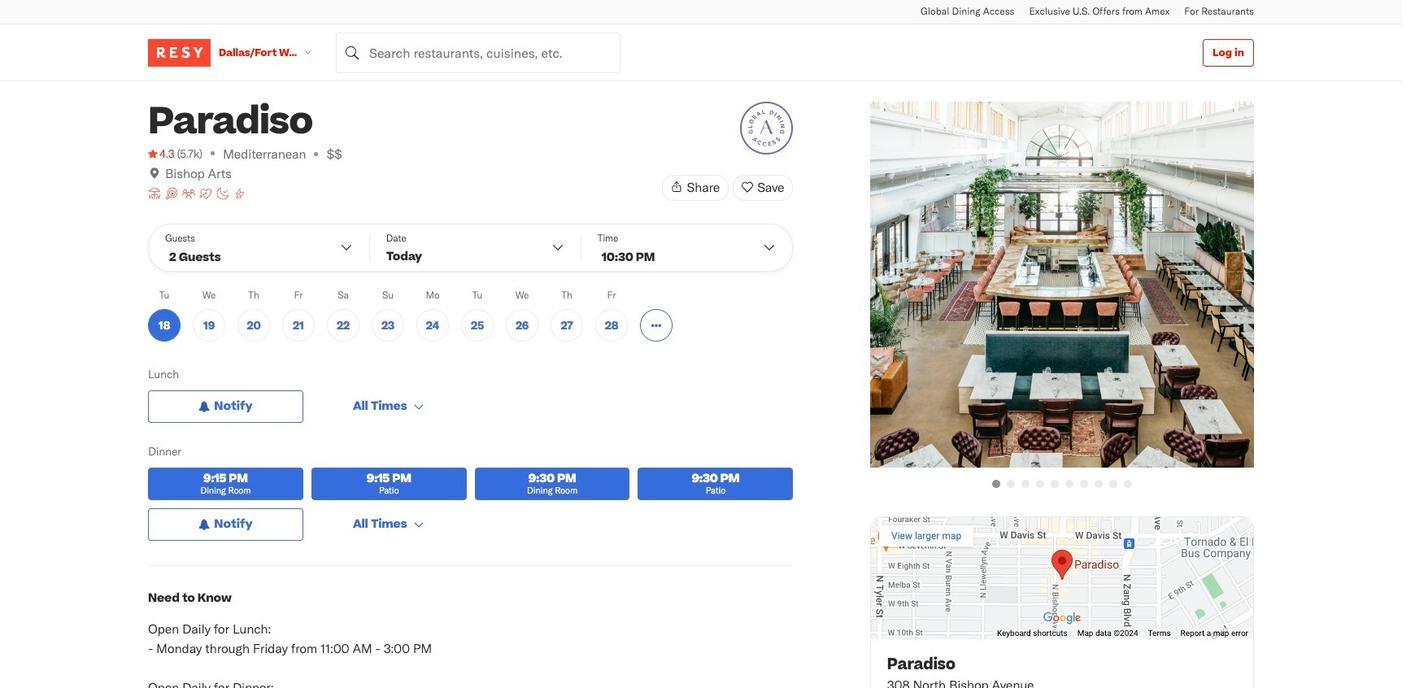 Task type: describe. For each thing, give the bounding box(es) containing it.
Search restaurants, cuisines, etc. text field
[[336, 32, 621, 73]]

4.3 out of 5 stars image
[[148, 146, 175, 162]]



Task type: vqa. For each thing, say whether or not it's contained in the screenshot.
Resy Logo
no



Task type: locate. For each thing, give the bounding box(es) containing it.
None field
[[336, 32, 621, 73]]



